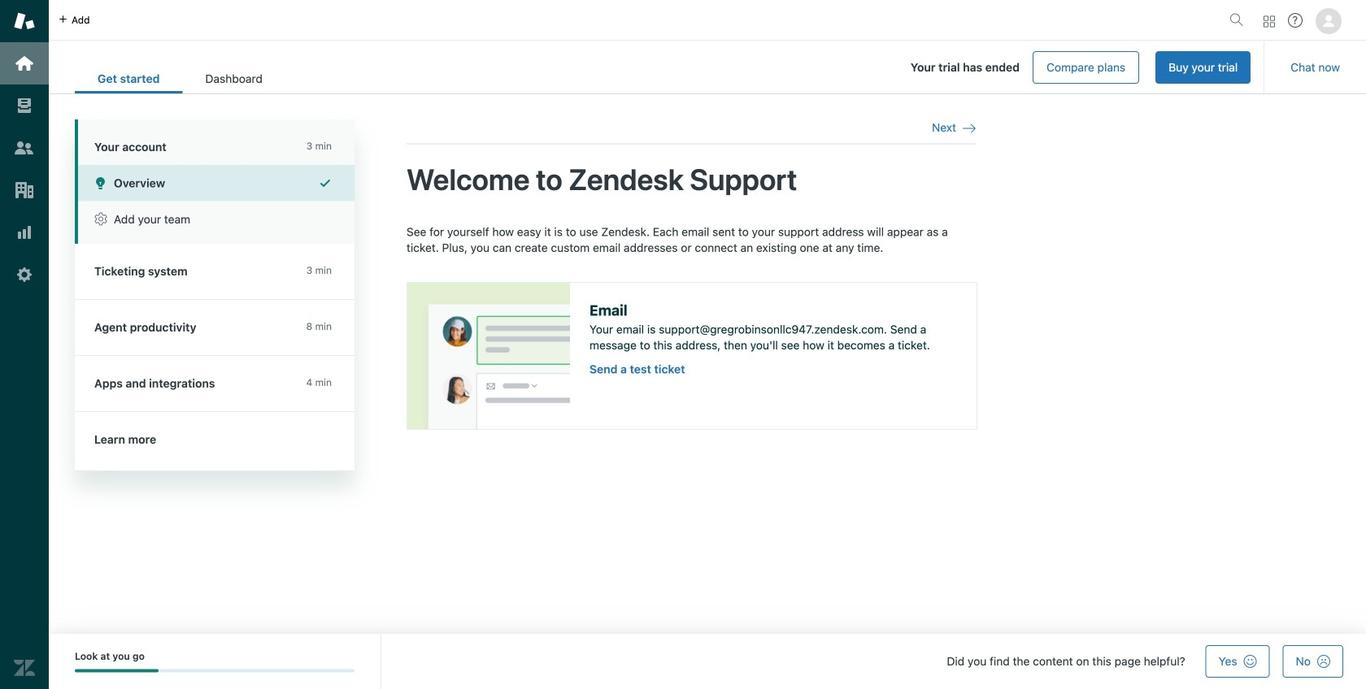 Task type: vqa. For each thing, say whether or not it's contained in the screenshot.
Close image
no



Task type: describe. For each thing, give the bounding box(es) containing it.
customers image
[[14, 137, 35, 159]]

admin image
[[14, 264, 35, 286]]

example of email conversation inside of the ticketing system and the customer is asking the agent about reimbursement policy. image
[[408, 283, 570, 429]]

zendesk products image
[[1264, 16, 1276, 27]]

get started image
[[14, 53, 35, 74]]



Task type: locate. For each thing, give the bounding box(es) containing it.
reporting image
[[14, 222, 35, 243]]

heading
[[75, 120, 355, 165]]

zendesk image
[[14, 658, 35, 679]]

tab list
[[75, 63, 285, 94]]

progress bar
[[75, 670, 355, 673]]

get help image
[[1289, 13, 1303, 28]]

organizations image
[[14, 180, 35, 201]]

zendesk support image
[[14, 11, 35, 32]]

views image
[[14, 95, 35, 116]]

main element
[[0, 0, 49, 690]]

tab
[[183, 63, 285, 94]]



